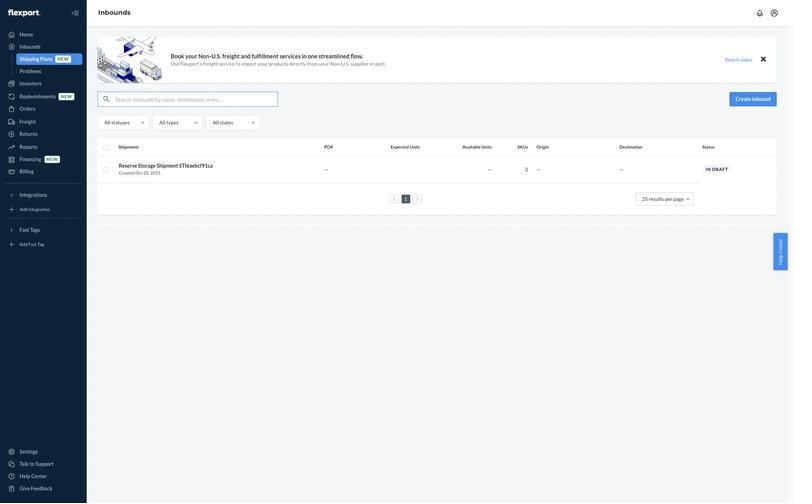 Task type: locate. For each thing, give the bounding box(es) containing it.
0 horizontal spatial u.s.
[[211, 53, 221, 59]]

new
[[58, 56, 69, 62], [61, 94, 72, 99], [46, 157, 58, 162]]

— down available units
[[488, 166, 492, 172]]

all states
[[213, 120, 233, 126]]

problems link
[[16, 66, 82, 77]]

2 all from the left
[[159, 120, 165, 126]]

home link
[[4, 29, 82, 40]]

skus
[[518, 145, 528, 150]]

status
[[702, 145, 715, 150]]

1 horizontal spatial help
[[777, 255, 784, 265]]

0 horizontal spatial to
[[30, 462, 35, 468]]

freight left the service
[[203, 61, 218, 67]]

units right available on the right of the page
[[481, 145, 492, 150]]

freight
[[20, 119, 36, 125]]

1 square image from the top
[[103, 145, 109, 150]]

all
[[104, 120, 110, 126], [159, 120, 165, 126], [213, 120, 219, 126]]

1 vertical spatial help
[[20, 474, 30, 480]]

units
[[410, 145, 420, 150], [481, 145, 492, 150]]

square image left created
[[103, 167, 109, 173]]

0 vertical spatial non-
[[198, 53, 211, 59]]

1 add from the top
[[20, 207, 28, 213]]

0 vertical spatial to
[[236, 61, 241, 67]]

page
[[673, 196, 684, 202]]

1 horizontal spatial to
[[236, 61, 241, 67]]

non-
[[198, 53, 211, 59], [330, 61, 341, 67]]

2 add from the top
[[20, 242, 28, 248]]

1 horizontal spatial center
[[777, 239, 784, 254]]

fast left tags
[[20, 227, 29, 233]]

1 vertical spatial inbounds
[[20, 44, 41, 50]]

talk
[[20, 462, 29, 468]]

your down fulfillment
[[257, 61, 268, 67]]

1 horizontal spatial u.s.
[[341, 61, 350, 67]]

returns
[[20, 131, 37, 137]]

freight link
[[4, 116, 82, 128]]

square image for —
[[103, 167, 109, 173]]

units for available units
[[481, 145, 492, 150]]

1 horizontal spatial all
[[159, 120, 165, 126]]

available
[[463, 145, 481, 150]]

sti6aebcf91ca
[[179, 163, 213, 169]]

po#
[[324, 145, 333, 150]]

all left statuses
[[104, 120, 110, 126]]

units for expected units
[[410, 145, 420, 150]]

— down po#
[[324, 166, 328, 172]]

1 vertical spatial add
[[20, 242, 28, 248]]

0 vertical spatial inbounds link
[[98, 9, 131, 17]]

—
[[324, 166, 328, 172], [488, 166, 492, 172], [537, 166, 541, 172], [620, 166, 624, 172]]

returns link
[[4, 129, 82, 140]]

2 units from the left
[[481, 145, 492, 150]]

your
[[185, 53, 197, 59], [257, 61, 268, 67], [319, 61, 329, 67]]

0 vertical spatial add
[[20, 207, 28, 213]]

0 vertical spatial help
[[777, 255, 784, 265]]

1 vertical spatial fast
[[28, 242, 37, 248]]

0 vertical spatial u.s.
[[211, 53, 221, 59]]

1 all from the left
[[104, 120, 110, 126]]

1 horizontal spatial inbounds
[[98, 9, 131, 17]]

1 vertical spatial freight
[[203, 61, 218, 67]]

2 — from the left
[[488, 166, 492, 172]]

u.s. up the service
[[211, 53, 221, 59]]

all types
[[159, 120, 178, 126]]

0 horizontal spatial your
[[185, 53, 197, 59]]

to
[[236, 61, 241, 67], [30, 462, 35, 468]]

u.s. down streamlined
[[341, 61, 350, 67]]

0 vertical spatial center
[[777, 239, 784, 254]]

new right plans
[[58, 56, 69, 62]]

fast
[[20, 227, 29, 233], [28, 242, 37, 248]]

to right talk
[[30, 462, 35, 468]]

freight up the service
[[222, 53, 240, 59]]

tag
[[37, 242, 44, 248]]

one
[[308, 53, 317, 59]]

— right 2
[[537, 166, 541, 172]]

reports
[[20, 144, 37, 150]]

help center
[[777, 239, 784, 265], [20, 474, 47, 480]]

book
[[171, 53, 184, 59]]

1 horizontal spatial inbounds link
[[98, 9, 131, 17]]

fast left tag
[[28, 242, 37, 248]]

add inside add integration link
[[20, 207, 28, 213]]

all left types
[[159, 120, 165, 126]]

units right the expected
[[410, 145, 420, 150]]

4 — from the left
[[620, 166, 624, 172]]

integrations button
[[4, 190, 82, 201]]

0 vertical spatial fast
[[20, 227, 29, 233]]

inbounds link
[[98, 9, 131, 17], [4, 41, 82, 53]]

1 vertical spatial non-
[[330, 61, 341, 67]]

3 all from the left
[[213, 120, 219, 126]]

close image
[[761, 55, 766, 64]]

add for add fast tag
[[20, 242, 28, 248]]

all left states
[[213, 120, 219, 126]]

shipping
[[20, 56, 39, 62]]

0 vertical spatial inbounds
[[98, 9, 131, 17]]

square image
[[103, 145, 109, 150], [103, 167, 109, 173]]

add integration link
[[4, 204, 82, 216]]

inbound
[[752, 96, 771, 102]]

square image left shipments
[[103, 145, 109, 150]]

create inbound
[[736, 96, 771, 102]]

in
[[302, 53, 307, 59]]

1 vertical spatial to
[[30, 462, 35, 468]]

settings
[[20, 449, 38, 455]]

1 — from the left
[[324, 166, 328, 172]]

freight
[[222, 53, 240, 59], [203, 61, 218, 67]]

in
[[706, 167, 711, 172]]

1 horizontal spatial units
[[481, 145, 492, 150]]

all for all types
[[159, 120, 165, 126]]

0 horizontal spatial help
[[20, 474, 30, 480]]

statuses
[[111, 120, 130, 126]]

2 vertical spatial new
[[46, 157, 58, 162]]

talk to support button
[[4, 459, 82, 471]]

new down reports link
[[46, 157, 58, 162]]

orders link
[[4, 103, 82, 115]]

video
[[740, 57, 752, 63]]

fast tags button
[[4, 225, 82, 236]]

1 horizontal spatial freight
[[222, 53, 240, 59]]

financing
[[20, 156, 41, 163]]

23,
[[143, 170, 149, 176]]

0 vertical spatial help center
[[777, 239, 784, 265]]

1 units from the left
[[410, 145, 420, 150]]

0 horizontal spatial all
[[104, 120, 110, 126]]

add
[[20, 207, 28, 213], [20, 242, 28, 248]]

to left import
[[236, 61, 241, 67]]

types
[[166, 120, 178, 126]]

shipment
[[157, 163, 178, 169]]

states
[[220, 120, 233, 126]]

1 vertical spatial u.s.
[[341, 61, 350, 67]]

flow.
[[351, 53, 363, 59]]

1 vertical spatial help center
[[20, 474, 47, 480]]

add left integration at the top left of the page
[[20, 207, 28, 213]]

fast tags
[[20, 227, 40, 233]]

port.
[[375, 61, 386, 67]]

1 vertical spatial square image
[[103, 167, 109, 173]]

integration
[[28, 207, 50, 213]]

non- down streamlined
[[330, 61, 341, 67]]

— down the destination
[[620, 166, 624, 172]]

talk to support
[[20, 462, 54, 468]]

shipping plans
[[20, 56, 52, 62]]

0 horizontal spatial inbounds link
[[4, 41, 82, 53]]

1 horizontal spatial your
[[257, 61, 268, 67]]

your right from
[[319, 61, 329, 67]]

your up flexport's
[[185, 53, 197, 59]]

Search inbounds by name, destination, msku... text field
[[115, 92, 278, 107]]

0 horizontal spatial units
[[410, 145, 420, 150]]

1 vertical spatial center
[[31, 474, 47, 480]]

origin
[[537, 145, 549, 150]]

new up orders link at the top left of the page
[[61, 94, 72, 99]]

non- up flexport's
[[198, 53, 211, 59]]

inbounds
[[98, 9, 131, 17], [20, 44, 41, 50]]

0 vertical spatial new
[[58, 56, 69, 62]]

0 vertical spatial freight
[[222, 53, 240, 59]]

watch
[[725, 57, 739, 63]]

storage
[[138, 163, 156, 169]]

0 horizontal spatial center
[[31, 474, 47, 480]]

2 square image from the top
[[103, 167, 109, 173]]

help
[[777, 255, 784, 265], [20, 474, 30, 480]]

0 horizontal spatial freight
[[203, 61, 218, 67]]

add inside add fast tag link
[[20, 242, 28, 248]]

add down fast tags on the top
[[20, 242, 28, 248]]

1 vertical spatial new
[[61, 94, 72, 99]]

2 horizontal spatial all
[[213, 120, 219, 126]]

1 horizontal spatial help center
[[777, 239, 784, 265]]

0 vertical spatial square image
[[103, 145, 109, 150]]



Task type: describe. For each thing, give the bounding box(es) containing it.
per
[[665, 196, 673, 202]]

fulfillment
[[252, 53, 279, 59]]

center inside help center button
[[777, 239, 784, 254]]

import
[[242, 61, 257, 67]]

1 link
[[403, 196, 409, 202]]

expected units
[[391, 145, 420, 150]]

created
[[119, 170, 135, 176]]

draft
[[712, 167, 728, 172]]

1
[[404, 196, 407, 202]]

from
[[307, 61, 318, 67]]

square image for po#
[[103, 145, 109, 150]]

in draft
[[706, 167, 728, 172]]

1 vertical spatial inbounds link
[[4, 41, 82, 53]]

inventory link
[[4, 78, 82, 90]]

25 results per page
[[642, 196, 684, 202]]

open account menu image
[[770, 9, 779, 17]]

reserve
[[119, 163, 137, 169]]

plans
[[40, 56, 52, 62]]

chevron right image
[[416, 197, 419, 202]]

available units
[[463, 145, 492, 150]]

reports link
[[4, 142, 82, 153]]

open notifications image
[[756, 9, 764, 17]]

all for all statuses
[[104, 120, 110, 126]]

orders
[[20, 106, 35, 112]]

all for all states
[[213, 120, 219, 126]]

new for shipping plans
[[58, 56, 69, 62]]

give
[[20, 486, 30, 492]]

2 horizontal spatial your
[[319, 61, 329, 67]]

and
[[241, 53, 251, 59]]

or
[[370, 61, 374, 67]]

supplier
[[351, 61, 369, 67]]

home
[[20, 31, 33, 38]]

help center inside button
[[777, 239, 784, 265]]

new for replenishments
[[61, 94, 72, 99]]

billing
[[20, 169, 34, 175]]

0 horizontal spatial inbounds
[[20, 44, 41, 50]]

3 — from the left
[[537, 166, 541, 172]]

2023
[[150, 170, 160, 176]]

25 results per page option
[[642, 196, 684, 202]]

feedback
[[31, 486, 53, 492]]

fast inside 'dropdown button'
[[20, 227, 29, 233]]

0 horizontal spatial non-
[[198, 53, 211, 59]]

give feedback button
[[4, 484, 82, 495]]

tags
[[30, 227, 40, 233]]

integrations
[[20, 192, 47, 198]]

flexport's
[[180, 61, 202, 67]]

shipments
[[118, 145, 139, 150]]

services
[[280, 53, 301, 59]]

problems
[[20, 68, 41, 74]]

inventory
[[20, 81, 42, 87]]

settings link
[[4, 447, 82, 458]]

new for financing
[[46, 157, 58, 162]]

watch video
[[725, 57, 752, 63]]

add integration
[[20, 207, 50, 213]]

flexport logo image
[[8, 9, 40, 17]]

to inside 'talk to support' button
[[30, 462, 35, 468]]

2
[[525, 166, 528, 172]]

chevron left image
[[393, 197, 396, 202]]

add for add integration
[[20, 207, 28, 213]]

0 horizontal spatial help center
[[20, 474, 47, 480]]

destination
[[620, 145, 642, 150]]

help inside button
[[777, 255, 784, 265]]

add fast tag link
[[4, 239, 82, 251]]

book your non-u.s. freight and fulfillment services in one streamlined flow. use flexport's freight service to import your products directly from your non-u.s. supplier or port.
[[171, 53, 386, 67]]

billing link
[[4, 166, 82, 178]]

support
[[35, 462, 54, 468]]

oct
[[135, 170, 143, 176]]

watch video button
[[720, 55, 757, 65]]

use
[[171, 61, 179, 67]]

add fast tag
[[20, 242, 44, 248]]

help center button
[[774, 233, 788, 270]]

reserve storage shipment sti6aebcf91ca created oct 23, 2023
[[119, 163, 213, 176]]

results
[[649, 196, 664, 202]]

1 horizontal spatial non-
[[330, 61, 341, 67]]

replenishments
[[20, 94, 56, 100]]

to inside the "book your non-u.s. freight and fulfillment services in one streamlined flow. use flexport's freight service to import your products directly from your non-u.s. supplier or port."
[[236, 61, 241, 67]]

streamlined
[[319, 53, 349, 59]]

products
[[269, 61, 288, 67]]

all statuses
[[104, 120, 130, 126]]

expected
[[391, 145, 409, 150]]

help center link
[[4, 471, 82, 483]]

create
[[736, 96, 751, 102]]

close navigation image
[[71, 9, 79, 17]]

center inside help center link
[[31, 474, 47, 480]]

service
[[219, 61, 235, 67]]

directly
[[289, 61, 306, 67]]



